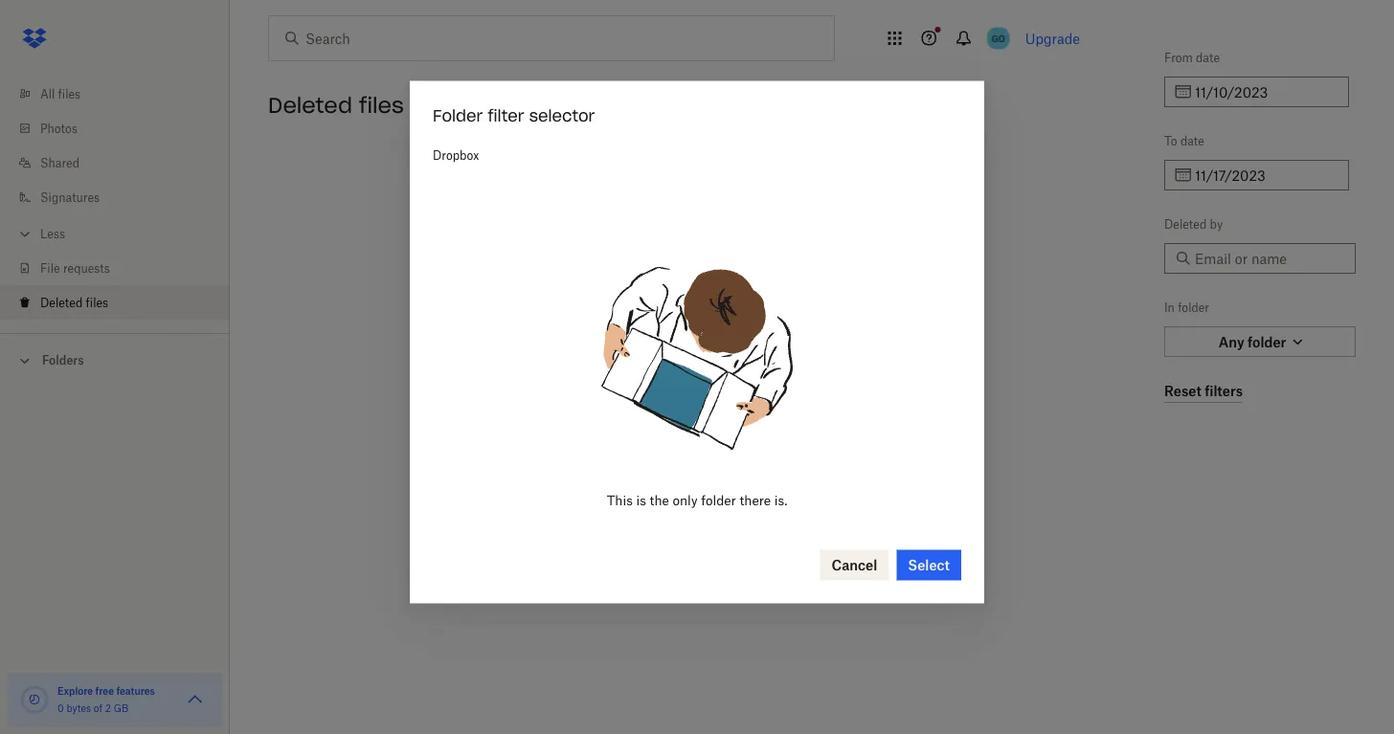 Task type: vqa. For each thing, say whether or not it's contained in the screenshot.
The Files Are Added To A Selected Folder
no



Task type: describe. For each thing, give the bounding box(es) containing it.
folder inside dialog
[[702, 493, 737, 508]]

the
[[650, 493, 669, 508]]

files left the found.
[[601, 536, 631, 554]]

is.
[[775, 493, 788, 508]]

in
[[1165, 300, 1175, 315]]

select button
[[897, 551, 962, 581]]

upgrade
[[1026, 30, 1081, 46]]

file
[[40, 261, 60, 275]]

1 vertical spatial deleted
[[1165, 217, 1207, 231]]

of
[[94, 703, 103, 715]]

upgrade link
[[1026, 30, 1081, 46]]

less image
[[15, 225, 34, 244]]

all files link
[[15, 77, 230, 111]]

photos
[[40, 121, 78, 136]]

gb
[[114, 703, 129, 715]]

adjusting
[[712, 536, 780, 554]]

requests
[[63, 261, 110, 275]]

shared
[[40, 156, 80, 170]]

cancel button
[[820, 551, 889, 581]]

features
[[116, 685, 155, 697]]

from date
[[1165, 50, 1221, 65]]

dropbox
[[433, 149, 479, 163]]

quota usage element
[[19, 685, 50, 716]]

0 vertical spatial folder
[[1178, 300, 1210, 315]]

no
[[518, 536, 539, 554]]

files right all
[[58, 87, 81, 101]]

file requests link
[[15, 251, 230, 285]]

only
[[673, 493, 698, 508]]

cancel
[[832, 558, 878, 574]]

your
[[784, 536, 816, 554]]

bytes
[[66, 703, 91, 715]]

there
[[740, 493, 771, 508]]

explore free features 0 bytes of 2 gb
[[57, 685, 155, 715]]

select
[[908, 558, 950, 574]]



Task type: locate. For each thing, give the bounding box(es) containing it.
0 vertical spatial date
[[1197, 50, 1221, 65]]

date for to date
[[1181, 134, 1205, 148]]

list
[[0, 65, 230, 333]]

To date text field
[[1196, 165, 1338, 186]]

all
[[40, 87, 55, 101]]

0
[[57, 703, 64, 715]]

explore
[[57, 685, 93, 697]]

list containing all files
[[0, 65, 230, 333]]

folder filter selector dialog
[[410, 81, 985, 604]]

2 horizontal spatial deleted
[[1165, 217, 1207, 231]]

deleted files inside 'link'
[[40, 296, 108, 310]]

date
[[1197, 50, 1221, 65], [1181, 134, 1205, 148]]

is
[[637, 493, 647, 508]]

From date text field
[[1196, 81, 1338, 103]]

deleted files link
[[15, 285, 230, 320]]

date right to
[[1181, 134, 1205, 148]]

0 vertical spatial deleted
[[268, 92, 352, 119]]

folders button
[[0, 346, 230, 374]]

folder
[[1178, 300, 1210, 315], [702, 493, 737, 508]]

no deleted files found. try adjusting your filters
[[518, 536, 862, 554]]

0 vertical spatial deleted files
[[268, 92, 404, 119]]

deleted files
[[268, 92, 404, 119], [40, 296, 108, 310]]

this
[[607, 493, 633, 508]]

folder filter selector
[[433, 107, 595, 126]]

signatures
[[40, 190, 100, 205]]

dropbox image
[[15, 19, 54, 57]]

try
[[685, 536, 708, 554]]

shared link
[[15, 146, 230, 180]]

1 horizontal spatial deleted files
[[268, 92, 404, 119]]

found.
[[635, 536, 681, 554]]

by
[[1210, 217, 1223, 231]]

files inside 'link'
[[86, 296, 108, 310]]

1 vertical spatial folder
[[702, 493, 737, 508]]

2 vertical spatial deleted
[[40, 296, 83, 310]]

2
[[105, 703, 111, 715]]

selector
[[529, 107, 595, 126]]

this is the only folder there is.
[[607, 493, 788, 508]]

file requests
[[40, 261, 110, 275]]

filters
[[820, 536, 862, 554]]

all files
[[40, 87, 81, 101]]

deleted
[[543, 536, 597, 554]]

free
[[95, 685, 114, 697]]

from
[[1165, 50, 1193, 65]]

deleted
[[268, 92, 352, 119], [1165, 217, 1207, 231], [40, 296, 83, 310]]

1 horizontal spatial folder
[[1178, 300, 1210, 315]]

date right from
[[1197, 50, 1221, 65]]

folder
[[433, 107, 483, 126]]

deleted by
[[1165, 217, 1223, 231]]

to
[[1165, 134, 1178, 148]]

photos link
[[15, 111, 230, 146]]

folders
[[42, 353, 84, 368]]

files down requests
[[86, 296, 108, 310]]

filter
[[488, 107, 525, 126]]

deleted inside 'link'
[[40, 296, 83, 310]]

0 horizontal spatial folder
[[702, 493, 737, 508]]

less
[[40, 227, 65, 241]]

0 horizontal spatial deleted
[[40, 296, 83, 310]]

to date
[[1165, 134, 1205, 148]]

files
[[58, 87, 81, 101], [359, 92, 404, 119], [86, 296, 108, 310], [601, 536, 631, 554]]

signatures link
[[15, 180, 230, 215]]

1 horizontal spatial deleted
[[268, 92, 352, 119]]

folder right the only
[[702, 493, 737, 508]]

in folder
[[1165, 300, 1210, 315]]

folder right 'in'
[[1178, 300, 1210, 315]]

1 vertical spatial deleted files
[[40, 296, 108, 310]]

deleted files list item
[[0, 285, 230, 320]]

0 horizontal spatial deleted files
[[40, 296, 108, 310]]

1 vertical spatial date
[[1181, 134, 1205, 148]]

files left folder
[[359, 92, 404, 119]]

date for from date
[[1197, 50, 1221, 65]]



